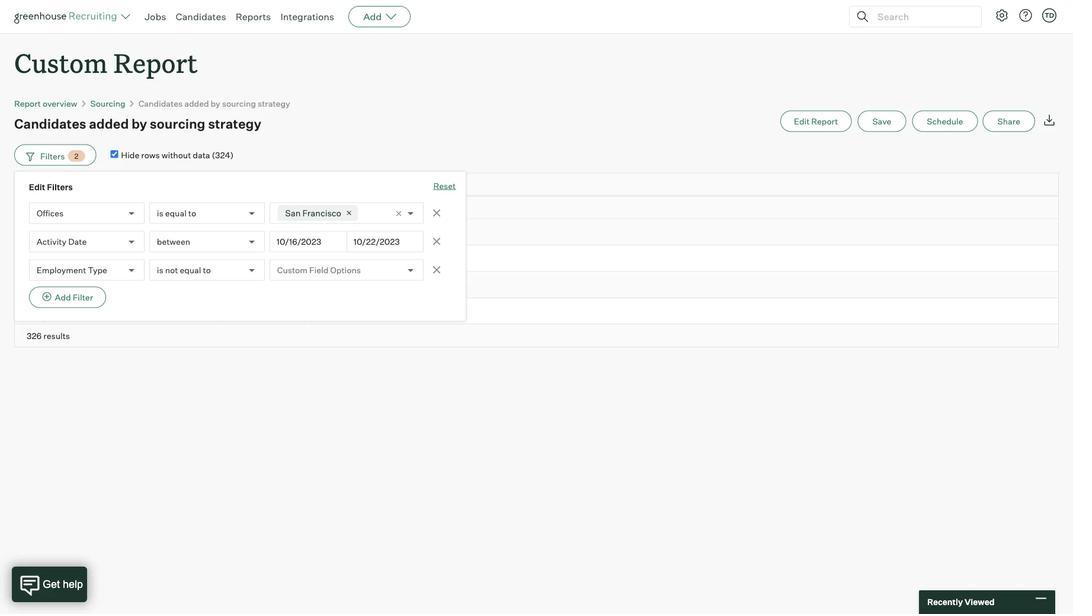 Task type: locate. For each thing, give the bounding box(es) containing it.
employment type
[[37, 265, 107, 275]]

1 horizontal spatial sourcing
[[90, 98, 126, 109]]

to
[[188, 208, 196, 218], [203, 265, 211, 275]]

recently viewed
[[928, 597, 995, 608]]

4
[[26, 306, 32, 316]]

report overview
[[14, 98, 77, 109]]

1 row from the top
[[14, 196, 1060, 219]]

is for is equal to
[[157, 208, 163, 218]]

0 vertical spatial sourcing
[[222, 98, 256, 109]]

0 vertical spatial candidates added by sourcing strategy
[[139, 98, 290, 109]]

0 horizontal spatial add
[[55, 292, 71, 303]]

custom down (uni)
[[277, 265, 308, 275]]

1 link down francisco
[[317, 227, 320, 237]]

company
[[51, 227, 88, 237]]

1 vertical spatial 2
[[317, 204, 322, 215]]

10/22/2023
[[354, 236, 400, 247]]

0 vertical spatial added
[[185, 98, 209, 109]]

0 vertical spatial edit
[[795, 116, 810, 126]]

filters right filter image
[[40, 151, 65, 161]]

custom for custom field options
[[277, 265, 308, 275]]

4 row
[[14, 298, 1060, 325]]

to up 'between'
[[188, 208, 196, 218]]

0 vertical spatial custom
[[14, 45, 107, 80]]

referral
[[51, 279, 81, 290]]

1 for 3
[[317, 279, 320, 290]]

add
[[364, 11, 382, 23], [55, 292, 71, 303]]

column header inside sourcing strategy row
[[222, 174, 311, 196]]

candidates added by sourcing strategy up the (324)
[[139, 98, 290, 109]]

1 down francisco
[[317, 227, 320, 237]]

2 link
[[317, 204, 322, 215]]

0 horizontal spatial report
[[14, 98, 41, 109]]

column header for total
[[222, 197, 311, 219]]

1 vertical spatial sourcing
[[150, 115, 206, 132]]

3 cell
[[14, 272, 44, 298]]

download image
[[1043, 113, 1057, 127]]

report left overview
[[14, 98, 41, 109]]

1 link down field
[[317, 279, 320, 290]]

sourcing up hide rows without data (324)
[[150, 115, 206, 132]]

to right not
[[203, 265, 211, 275]]

1 up field
[[317, 253, 320, 263]]

custom report
[[14, 45, 198, 80]]

filter
[[73, 292, 93, 303]]

report down jobs link
[[114, 45, 198, 80]]

0 vertical spatial 1 link
[[317, 227, 320, 237]]

add button
[[349, 6, 411, 27]]

1 is from the top
[[157, 208, 163, 218]]

equal
[[165, 208, 187, 218], [180, 265, 201, 275]]

1 vertical spatial equal
[[180, 265, 201, 275]]

by up the (324)
[[211, 98, 220, 109]]

0 horizontal spatial edit
[[29, 182, 45, 192]]

1 link up field
[[317, 253, 320, 263]]

is equal to
[[157, 208, 196, 218]]

results
[[43, 331, 70, 341]]

equal right not
[[180, 265, 201, 275]]

2 1 link from the top
[[317, 253, 320, 263]]

sourcing
[[222, 98, 256, 109], [150, 115, 206, 132]]

sourcing for sourcing
[[90, 98, 126, 109]]

0 horizontal spatial sourcing
[[51, 182, 82, 191]]

(324)
[[212, 150, 234, 160]]

overview
[[43, 98, 77, 109]]

0 horizontal spatial 2
[[26, 253, 31, 263]]

1 vertical spatial strategy
[[208, 115, 262, 132]]

candidates
[[176, 11, 226, 23], [139, 98, 183, 109], [14, 115, 86, 132]]

candidates down report overview link
[[14, 115, 86, 132]]

candidates right jobs
[[176, 11, 226, 23]]

0 vertical spatial is
[[157, 208, 163, 218]]

0 horizontal spatial added
[[89, 115, 129, 132]]

reports link
[[236, 11, 271, 23]]

1 vertical spatial to
[[203, 265, 211, 275]]

edit
[[795, 116, 810, 126], [29, 182, 45, 192]]

row
[[14, 196, 1060, 219], [14, 219, 1060, 246], [14, 246, 1060, 272], [14, 272, 1060, 298]]

reset link
[[434, 180, 456, 193]]

4 cell
[[14, 298, 44, 325]]

1 vertical spatial filters
[[47, 182, 73, 192]]

1 vertical spatial edit
[[29, 182, 45, 192]]

1 vertical spatial by
[[132, 115, 147, 132]]

sourcing strategy
[[51, 182, 113, 191]]

san francisco
[[285, 208, 342, 219]]

strategy
[[258, 98, 290, 109], [208, 115, 262, 132]]

1 horizontal spatial report
[[114, 45, 198, 80]]

1 down field
[[317, 279, 320, 290]]

1 1 link from the top
[[317, 227, 320, 237]]

2
[[74, 152, 78, 161], [317, 204, 322, 215], [26, 253, 31, 263]]

1 vertical spatial add
[[55, 292, 71, 303]]

0 vertical spatial add
[[364, 11, 382, 23]]

1 cell
[[14, 219, 44, 246]]

rows
[[141, 150, 160, 160]]

4 row from the top
[[14, 272, 1060, 298]]

(uni)
[[274, 253, 294, 263]]

0 vertical spatial report
[[114, 45, 198, 80]]

save and schedule this report to revisit it! element
[[858, 111, 913, 132]]

1 vertical spatial custom
[[277, 265, 308, 275]]

candidates added by sourcing strategy
[[139, 98, 290, 109], [14, 115, 262, 132]]

column header
[[222, 174, 311, 196], [14, 197, 44, 219], [222, 197, 311, 219]]

added up data
[[185, 98, 209, 109]]

report for edit report
[[812, 116, 839, 126]]

by up hide
[[132, 115, 147, 132]]

report overview link
[[14, 98, 77, 109]]

2 vertical spatial report
[[812, 116, 839, 126]]

10/16/2023
[[277, 236, 322, 247]]

jobs link
[[145, 11, 166, 23]]

1 horizontal spatial edit
[[795, 116, 810, 126]]

candidates added by sourcing strategy up hide
[[14, 115, 262, 132]]

row containing 3
[[14, 272, 1060, 298]]

2 is from the top
[[157, 265, 163, 275]]

is
[[157, 208, 163, 218], [157, 265, 163, 275]]

employment
[[37, 265, 86, 275]]

activity date
[[37, 236, 87, 247]]

activity
[[37, 236, 66, 247]]

0 vertical spatial by
[[211, 98, 220, 109]]

sourcing inside row
[[51, 182, 82, 191]]

row containing 2
[[14, 246, 1060, 272]]

sourcing up the (324)
[[222, 98, 256, 109]]

1 for 2
[[317, 253, 320, 263]]

equal up 'between'
[[165, 208, 187, 218]]

candidates up rows at the top of the page
[[139, 98, 183, 109]]

1 vertical spatial sourcing
[[51, 182, 82, 191]]

is left not
[[157, 265, 163, 275]]

1 horizontal spatial custom
[[277, 265, 308, 275]]

2 inside 2 cell
[[26, 253, 31, 263]]

sourcing strategy row
[[14, 173, 1060, 199]]

add inside popup button
[[364, 11, 382, 23]]

1 horizontal spatial add
[[364, 11, 382, 23]]

1 vertical spatial candidates added by sourcing strategy
[[14, 115, 262, 132]]

0 vertical spatial sourcing
[[90, 98, 126, 109]]

1 vertical spatial report
[[14, 98, 41, 109]]

column header up 10/16/2023 on the left top of page
[[222, 197, 311, 219]]

custom
[[14, 45, 107, 80], [277, 265, 308, 275]]

Search text field
[[875, 8, 971, 25]]

offices
[[37, 208, 64, 218]]

candidates added by sourcing strategy link
[[139, 98, 290, 109]]

2 row from the top
[[14, 219, 1060, 246]]

club blasts (uni)
[[228, 253, 294, 263]]

1 link
[[317, 227, 320, 237], [317, 253, 320, 263], [317, 279, 320, 290]]

1 vertical spatial 1 link
[[317, 253, 320, 263]]

row group containing 1
[[14, 219, 1060, 325]]

sourcing down the custom report
[[90, 98, 126, 109]]

club
[[228, 253, 246, 263]]

2 vertical spatial 2
[[26, 253, 31, 263]]

2 horizontal spatial 2
[[317, 204, 322, 215]]

0 vertical spatial strategy
[[258, 98, 290, 109]]

1 left activity
[[27, 227, 30, 237]]

cell
[[222, 219, 311, 246], [222, 272, 311, 298], [222, 298, 311, 325], [311, 298, 1060, 325]]

custom up overview
[[14, 45, 107, 80]]

san
[[285, 208, 301, 219]]

edit for edit report
[[795, 116, 810, 126]]

3 1 link from the top
[[317, 279, 320, 290]]

report left save
[[812, 116, 839, 126]]

2 down 1 cell
[[26, 253, 31, 263]]

sourcing up total
[[51, 182, 82, 191]]

2 up "sourcing strategy"
[[74, 152, 78, 161]]

3 row from the top
[[14, 246, 1060, 272]]

filters up total
[[47, 182, 73, 192]]

1 horizontal spatial by
[[211, 98, 220, 109]]

add inside button
[[55, 292, 71, 303]]

report
[[114, 45, 198, 80], [14, 98, 41, 109], [812, 116, 839, 126]]

schedule button
[[913, 111, 979, 132]]

1 horizontal spatial to
[[203, 265, 211, 275]]

candidates link
[[176, 11, 226, 23]]

edit report
[[795, 116, 839, 126]]

column header up san
[[222, 174, 311, 196]]

sourcing
[[90, 98, 126, 109], [51, 182, 82, 191]]

1 for 1
[[317, 227, 320, 237]]

cell for 3
[[222, 272, 311, 298]]

is not equal to
[[157, 265, 211, 275]]

326
[[27, 331, 42, 341]]

0 horizontal spatial custom
[[14, 45, 107, 80]]

1
[[27, 227, 30, 237], [317, 227, 320, 237], [317, 253, 320, 263], [317, 279, 320, 290]]

0 horizontal spatial to
[[188, 208, 196, 218]]

table
[[14, 173, 1060, 348]]

2 vertical spatial 1 link
[[317, 279, 320, 290]]

francisco
[[303, 208, 342, 219]]

0 vertical spatial 2
[[74, 152, 78, 161]]

reset
[[434, 181, 456, 191]]

row group
[[14, 219, 1060, 325]]

2 horizontal spatial report
[[812, 116, 839, 126]]

add filter
[[55, 292, 93, 303]]

save button
[[858, 111, 907, 132]]

by
[[211, 98, 220, 109], [132, 115, 147, 132]]

1 vertical spatial is
[[157, 265, 163, 275]]

2 right san
[[317, 204, 322, 215]]

filters
[[40, 151, 65, 161], [47, 182, 73, 192]]

3
[[26, 279, 31, 290]]

sourcing for sourcing strategy
[[51, 182, 82, 191]]

2 for 2 cell
[[26, 253, 31, 263]]

is up 'between'
[[157, 208, 163, 218]]

added down sourcing link
[[89, 115, 129, 132]]

share button
[[984, 111, 1036, 132]]

added
[[185, 98, 209, 109], [89, 115, 129, 132]]



Task type: describe. For each thing, give the bounding box(es) containing it.
1 horizontal spatial sourcing
[[222, 98, 256, 109]]

1 inside cell
[[27, 227, 30, 237]]

cell for 4
[[222, 298, 311, 325]]

edit for edit filters
[[29, 182, 45, 192]]

custom for custom report
[[14, 45, 107, 80]]

strategy
[[83, 182, 113, 191]]

2 cell
[[14, 246, 44, 272]]

recently
[[928, 597, 964, 608]]

hide
[[121, 150, 140, 160]]

0 vertical spatial equal
[[165, 208, 187, 218]]

total column header
[[44, 197, 222, 219]]

td button
[[1043, 8, 1057, 23]]

2 vertical spatial candidates
[[14, 115, 86, 132]]

type
[[88, 265, 107, 275]]

viewed
[[965, 597, 995, 608]]

1 link for referral
[[317, 279, 320, 290]]

1 horizontal spatial 2
[[74, 152, 78, 161]]

column header for sourcing strategy
[[222, 174, 311, 196]]

Hide rows without data (324) checkbox
[[111, 150, 118, 158]]

1 vertical spatial added
[[89, 115, 129, 132]]

sourcing link
[[90, 98, 126, 109]]

schedule
[[928, 116, 964, 126]]

edit report link
[[781, 111, 852, 132]]

not
[[165, 265, 178, 275]]

integrations
[[281, 11, 335, 23]]

blasts
[[248, 253, 272, 263]]

2 for 2 link
[[317, 204, 322, 215]]

marketing
[[90, 227, 129, 237]]

share
[[998, 116, 1021, 126]]

column header up 1 cell
[[14, 197, 44, 219]]

add for add
[[364, 11, 382, 23]]

report for custom report
[[114, 45, 198, 80]]

reports
[[236, 11, 271, 23]]

options
[[330, 265, 361, 275]]

td button
[[1041, 6, 1060, 25]]

is for is not equal to
[[157, 265, 163, 275]]

cell for 1
[[222, 219, 311, 246]]

0 horizontal spatial sourcing
[[150, 115, 206, 132]]

row containing 1
[[14, 219, 1060, 246]]

save
[[873, 116, 892, 126]]

0 vertical spatial to
[[188, 208, 196, 218]]

company marketing
[[51, 227, 129, 237]]

table containing total
[[14, 173, 1060, 348]]

without
[[162, 150, 191, 160]]

total
[[51, 204, 71, 215]]

configure image
[[996, 8, 1010, 23]]

between
[[157, 236, 190, 247]]

1 link for company marketing
[[317, 227, 320, 237]]

edit filters
[[29, 182, 73, 192]]

field
[[310, 265, 329, 275]]

add filter button
[[29, 287, 106, 308]]

1 vertical spatial candidates
[[139, 98, 183, 109]]

date
[[68, 236, 87, 247]]

jobs
[[145, 11, 166, 23]]

integrations link
[[281, 11, 335, 23]]

filter image
[[24, 151, 34, 161]]

td
[[1045, 11, 1055, 19]]

custom field options
[[277, 265, 361, 275]]

0 vertical spatial filters
[[40, 151, 65, 161]]

0 horizontal spatial by
[[132, 115, 147, 132]]

1 horizontal spatial added
[[185, 98, 209, 109]]

326 results
[[27, 331, 70, 341]]

data
[[193, 150, 210, 160]]

hide rows without data (324)
[[121, 150, 234, 160]]

greenhouse recruiting image
[[14, 9, 121, 24]]

add for add filter
[[55, 292, 71, 303]]

row containing total
[[14, 196, 1060, 219]]

0 vertical spatial candidates
[[176, 11, 226, 23]]



Task type: vqa. For each thing, say whether or not it's contained in the screenshot.
first another from the top of the page
no



